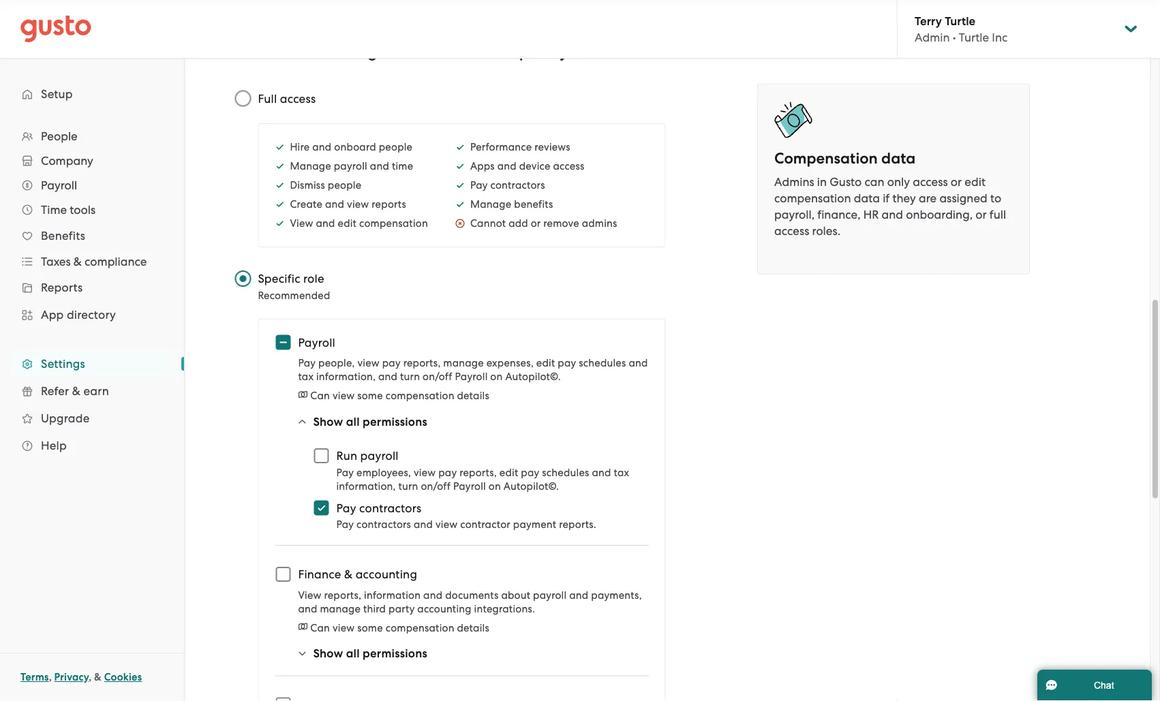 Task type: describe. For each thing, give the bounding box(es) containing it.
reports
[[41, 281, 83, 295]]

autopilot©. inside pay people, view pay reports, manage expenses, edit pay schedules and tax information, and turn on/off payroll on autopilot©.
[[506, 371, 561, 383]]

can for payroll
[[311, 391, 330, 402]]

specific
[[258, 273, 301, 286]]

pay for payment
[[337, 519, 354, 531]]

information
[[364, 590, 421, 602]]

admin
[[915, 31, 951, 44]]

reviews
[[535, 142, 571, 153]]

manage payroll and time
[[290, 161, 414, 173]]

onboard
[[334, 142, 376, 153]]

privacy link
[[54, 672, 89, 684]]

settings link
[[14, 352, 171, 377]]

payroll,
[[775, 208, 815, 222]]

performance
[[471, 142, 532, 153]]

edit inside the pay employees, view pay reports, edit pay schedules and tax information, turn on/off payroll on autopilot©.
[[500, 467, 519, 479]]

home image
[[20, 15, 91, 43]]

tools
[[70, 203, 96, 217]]

& for compliance
[[74, 255, 82, 269]]

recommended
[[258, 290, 330, 302]]

payroll inside pay people, view pay reports, manage expenses, edit pay schedules and tax information, and turn on/off payroll on autopilot©.
[[455, 371, 488, 383]]

terry turtle admin • turtle inc
[[915, 14, 1008, 44]]

about
[[502, 590, 531, 602]]

payments,
[[592, 590, 642, 602]]

view for view and edit compensation
[[290, 218, 313, 230]]

view and edit compensation
[[290, 218, 428, 230]]

setup link
[[14, 82, 171, 106]]

pay for manage
[[298, 358, 316, 370]]

manage for manage benefits
[[471, 199, 512, 211]]

schedules inside pay people, view pay reports, manage expenses, edit pay schedules and tax information, and turn on/off payroll on autopilot©.
[[579, 358, 627, 370]]

can
[[865, 175, 885, 189]]

1 , from the left
[[49, 672, 52, 684]]

they
[[893, 192, 917, 205]]

time tools button
[[14, 198, 171, 222]]

view for view reports, information and documents about payroll and payments, and manage third party accounting integrations.
[[298, 590, 322, 602]]

gusto
[[830, 175, 862, 189]]

compensation inside list
[[359, 218, 428, 230]]

compensation down party
[[386, 623, 455, 635]]

refer
[[41, 385, 69, 398]]

view reports, information and documents about payroll and payments, and manage third party accounting integrations.
[[298, 590, 642, 616]]

if
[[883, 192, 890, 205]]

business
[[596, 44, 655, 62]]

list containing performance reviews
[[456, 141, 618, 231]]

integrations.
[[474, 604, 536, 616]]

onboarding,
[[907, 208, 973, 222]]

pay people, view pay reports, manage expenses, edit pay schedules and tax information, and turn on/off payroll on autopilot©.
[[298, 358, 648, 383]]

or inside list
[[531, 218, 541, 230]]

payroll inside the pay employees, view pay reports, edit pay schedules and tax information, turn on/off payroll on autopilot©.
[[454, 481, 486, 493]]

app directory link
[[14, 303, 171, 327]]

will
[[320, 44, 344, 62]]

1 vertical spatial turtle
[[960, 31, 990, 44]]

upgrade link
[[14, 407, 171, 431]]

on inside pay people, view pay reports, manage expenses, edit pay schedules and tax information, and turn on/off payroll on autopilot©.
[[491, 371, 503, 383]]

2 , from the left
[[89, 672, 92, 684]]

pay right expenses,
[[558, 358, 577, 370]]

data inside "admins in gusto can only access or edit compensation data if they are assigned to payroll, finance, hr and onboarding, or full access roles."
[[855, 192, 881, 205]]

edit inside "admins in gusto can only access or edit compensation data if they are assigned to payroll, finance, hr and onboarding, or full access roles."
[[965, 175, 986, 189]]

run payroll
[[337, 450, 399, 464]]

view down 'finance & accounting'
[[333, 623, 355, 635]]

terry
[[915, 14, 943, 28]]

finance & accounting
[[298, 569, 418, 582]]

pay contractors and view contractor payment reports.
[[337, 519, 597, 531]]

edit inside pay people, view pay reports, manage expenses, edit pay schedules and tax information, and turn on/off payroll on autopilot©.
[[537, 358, 556, 370]]

gusto navigation element
[[0, 59, 184, 482]]

payroll for manage
[[334, 161, 368, 173]]

privacy
[[54, 672, 89, 684]]

compensation down pay people, view pay reports, manage expenses, edit pay schedules and tax information, and turn on/off payroll on autopilot©.
[[386, 391, 455, 402]]

payroll inside 'dropdown button'
[[41, 179, 77, 192]]

hire
[[290, 142, 310, 153]]

view down people,
[[333, 391, 355, 402]]

remove
[[544, 218, 580, 230]]

can view some compensation details for payroll
[[311, 391, 490, 402]]

turn inside the pay employees, view pay reports, edit pay schedules and tax information, turn on/off payroll on autopilot©.
[[399, 481, 419, 493]]

chat
[[1095, 681, 1115, 691]]

help
[[498, 44, 529, 62]]

0 vertical spatial to
[[480, 44, 494, 62]]

cookies button
[[104, 670, 142, 686]]

•
[[953, 31, 957, 44]]

view inside pay people, view pay reports, manage expenses, edit pay schedules and tax information, and turn on/off payroll on autopilot©.
[[358, 358, 380, 370]]

edit down create and view reports
[[338, 218, 357, 230]]

reports
[[372, 199, 407, 211]]

0 vertical spatial contractors
[[491, 180, 545, 192]]

specific role
[[258, 273, 325, 286]]

documents
[[446, 590, 499, 602]]

full
[[990, 208, 1007, 222]]

some for finance & accounting
[[358, 623, 383, 635]]

which
[[235, 44, 279, 62]]

pay up payment
[[521, 467, 540, 479]]

reports, inside view reports, information and documents about payroll and payments, and manage third party accounting integrations.
[[324, 590, 362, 602]]

roles
[[283, 44, 317, 62]]

benefits link
[[14, 224, 171, 248]]

time
[[41, 203, 67, 217]]

2 show all permissions from the top
[[313, 648, 428, 662]]

dismiss
[[290, 180, 325, 192]]

pay employees, view pay reports, edit pay schedules and tax information, turn on/off payroll on autopilot©.
[[337, 467, 630, 493]]

party
[[389, 604, 415, 616]]

2 all from the top
[[346, 648, 360, 662]]

help link
[[14, 434, 171, 458]]

list containing hire and onboard people
[[275, 141, 428, 231]]

reports link
[[14, 276, 171, 300]]

can for finance & accounting
[[311, 623, 330, 635]]

run
[[533, 44, 557, 62]]

device
[[520, 161, 551, 173]]

refer & earn
[[41, 385, 109, 398]]

manage for manage payroll and time
[[290, 161, 331, 173]]

compensation inside "admins in gusto can only access or edit compensation data if they are assigned to payroll, finance, hr and onboarding, or full access roles."
[[775, 192, 852, 205]]

access right full
[[280, 92, 316, 106]]

1 horizontal spatial people
[[379, 142, 413, 153]]

1 vertical spatial contractors
[[360, 502, 422, 516]]

people,
[[319, 358, 355, 370]]

reports, for turn
[[404, 358, 441, 370]]

full access
[[258, 92, 316, 106]]

directory
[[67, 308, 116, 322]]

list containing people
[[0, 124, 184, 460]]

view inside the pay employees, view pay reports, edit pay schedules and tax information, turn on/off payroll on autopilot©.
[[414, 467, 436, 479]]

turn inside pay people, view pay reports, manage expenses, edit pay schedules and tax information, and turn on/off payroll on autopilot©.
[[400, 371, 420, 383]]

third
[[363, 604, 386, 616]]

1 show all permissions from the top
[[313, 415, 428, 429]]

help
[[41, 439, 67, 453]]

luigi
[[348, 44, 381, 62]]

taxes
[[41, 255, 71, 269]]

cookies
[[104, 672, 142, 684]]

app directory
[[41, 308, 116, 322]]

some for payroll
[[358, 391, 383, 402]]

cannot add or remove admins
[[471, 218, 618, 230]]

tax inside pay people, view pay reports, manage expenses, edit pay schedules and tax information, and turn on/off payroll on autopilot©.
[[298, 371, 314, 383]]

apps
[[471, 161, 495, 173]]



Task type: vqa. For each thing, say whether or not it's contained in the screenshot.
middle the your
no



Task type: locate. For each thing, give the bounding box(es) containing it.
details for finance & accounting
[[457, 623, 490, 635]]

on/off inside the pay employees, view pay reports, edit pay schedules and tax information, turn on/off payroll on autopilot©.
[[421, 481, 451, 493]]

1 details from the top
[[457, 391, 490, 402]]

1 vertical spatial information,
[[337, 481, 396, 493]]

turtle right •
[[960, 31, 990, 44]]

0 vertical spatial data
[[882, 150, 916, 168]]

1 vertical spatial can
[[311, 623, 330, 635]]

data
[[882, 150, 916, 168], [855, 192, 881, 205]]

& right taxes
[[74, 255, 82, 269]]

1 horizontal spatial list
[[275, 141, 428, 231]]

Specific role radio
[[228, 264, 258, 294]]

Full access radio
[[228, 84, 258, 114]]

payroll
[[41, 179, 77, 192], [298, 336, 336, 350], [455, 371, 488, 383], [454, 481, 486, 493]]

1 vertical spatial manage
[[320, 604, 361, 616]]

1 permissions from the top
[[363, 415, 428, 429]]

1 vertical spatial on/off
[[421, 481, 451, 493]]

autopilot©.
[[506, 371, 561, 383], [504, 481, 559, 493]]

1 horizontal spatial or
[[951, 175, 963, 189]]

some
[[358, 391, 383, 402], [358, 623, 383, 635]]

2 some from the top
[[358, 623, 383, 635]]

1 some from the top
[[358, 391, 383, 402]]

performance reviews
[[471, 142, 571, 153]]

payroll
[[334, 161, 368, 173], [361, 450, 399, 464], [533, 590, 567, 602]]

and
[[313, 142, 332, 153], [370, 161, 390, 173], [498, 161, 517, 173], [325, 199, 345, 211], [882, 208, 904, 222], [316, 218, 335, 230], [629, 358, 648, 370], [379, 371, 398, 383], [592, 467, 612, 479], [414, 519, 433, 531], [424, 590, 443, 602], [570, 590, 589, 602], [298, 604, 318, 616]]

view inside view reports, information and documents about payroll and payments, and manage third party accounting integrations.
[[298, 590, 322, 602]]

some up run payroll
[[358, 391, 383, 402]]

which roles will luigi bowers need to help run your business ?
[[235, 44, 663, 62]]

1 vertical spatial show all permissions
[[313, 648, 428, 662]]

2 horizontal spatial reports,
[[460, 467, 497, 479]]

admins
[[582, 218, 618, 230]]

on/off inside pay people, view pay reports, manage expenses, edit pay schedules and tax information, and turn on/off payroll on autopilot©.
[[423, 371, 453, 383]]

&
[[74, 255, 82, 269], [72, 385, 81, 398], [344, 569, 353, 582], [94, 672, 102, 684]]

view
[[290, 218, 313, 230], [298, 590, 322, 602]]

access up are
[[914, 175, 949, 189]]

pay right people,
[[382, 358, 401, 370]]

to
[[480, 44, 494, 62], [991, 192, 1002, 205]]

payroll down "hire and onboard people"
[[334, 161, 368, 173]]

0 vertical spatial information,
[[316, 371, 376, 383]]

can down finance
[[311, 623, 330, 635]]

0 vertical spatial manage
[[290, 161, 331, 173]]

pay
[[471, 180, 488, 192], [298, 358, 316, 370], [337, 467, 354, 479], [337, 502, 357, 516], [337, 519, 354, 531]]

admins in gusto can only access or edit compensation data if they are assigned to payroll, finance, hr and onboarding, or full access roles.
[[775, 175, 1007, 238]]

2 vertical spatial reports,
[[324, 590, 362, 602]]

2 horizontal spatial list
[[456, 141, 618, 231]]

2 can view some compensation details from the top
[[311, 623, 490, 635]]

1 vertical spatial pay contractors
[[337, 502, 422, 516]]

compensation data
[[775, 150, 916, 168]]

pay contractors up manage benefits at the top left of page
[[471, 180, 545, 192]]

information, inside the pay employees, view pay reports, edit pay schedules and tax information, turn on/off payroll on autopilot©.
[[337, 481, 396, 493]]

terms , privacy , & cookies
[[20, 672, 142, 684]]

2 horizontal spatial or
[[976, 208, 987, 222]]

information, inside pay people, view pay reports, manage expenses, edit pay schedules and tax information, and turn on/off payroll on autopilot©.
[[316, 371, 376, 383]]

& for accounting
[[344, 569, 353, 582]]

& for earn
[[72, 385, 81, 398]]

payroll for run
[[361, 450, 399, 464]]

1 show from the top
[[313, 415, 343, 429]]

on up contractor
[[489, 481, 501, 493]]

payroll up "time"
[[41, 179, 77, 192]]

compensation
[[775, 150, 878, 168]]

full
[[258, 92, 277, 106]]

1 can view some compensation details from the top
[[311, 391, 490, 402]]

0 horizontal spatial ,
[[49, 672, 52, 684]]

1 vertical spatial schedules
[[542, 467, 590, 479]]

manage left third
[[320, 604, 361, 616]]

create and view reports
[[290, 199, 407, 211]]

1 vertical spatial view
[[298, 590, 322, 602]]

to inside "admins in gusto can only access or edit compensation data if they are assigned to payroll, finance, hr and onboarding, or full access roles."
[[991, 192, 1002, 205]]

view down finance
[[298, 590, 322, 602]]

time tools
[[41, 203, 96, 217]]

& left cookies button
[[94, 672, 102, 684]]

0 horizontal spatial reports,
[[324, 590, 362, 602]]

edit up assigned
[[965, 175, 986, 189]]

reports, inside pay people, view pay reports, manage expenses, edit pay schedules and tax information, and turn on/off payroll on autopilot©.
[[404, 358, 441, 370]]

or up assigned
[[951, 175, 963, 189]]

benefits
[[41, 229, 85, 243]]

only
[[888, 175, 911, 189]]

access
[[280, 92, 316, 106], [554, 161, 585, 173], [914, 175, 949, 189], [775, 224, 810, 238]]

Payroll checkbox
[[268, 328, 298, 358]]

and inside "admins in gusto can only access or edit compensation data if they are assigned to payroll, finance, hr and onboarding, or full access roles."
[[882, 208, 904, 222]]

schedules inside the pay employees, view pay reports, edit pay schedules and tax information, turn on/off payroll on autopilot©.
[[542, 467, 590, 479]]

compensation down reports
[[359, 218, 428, 230]]

taxes & compliance button
[[14, 250, 171, 274]]

2 details from the top
[[457, 623, 490, 635]]

0 vertical spatial permissions
[[363, 415, 428, 429]]

manage
[[290, 161, 331, 173], [471, 199, 512, 211]]

bowers
[[385, 44, 437, 62]]

data up hr on the top of page
[[855, 192, 881, 205]]

list
[[0, 124, 184, 460], [275, 141, 428, 231], [456, 141, 618, 231]]

employees,
[[357, 467, 411, 479]]

0 vertical spatial show all permissions
[[313, 415, 428, 429]]

payroll up employees, on the bottom of the page
[[361, 450, 399, 464]]

payroll up pay contractors and view contractor payment reports.
[[454, 481, 486, 493]]

HR & onboarding checkbox
[[268, 691, 298, 702]]

on/off
[[423, 371, 453, 383], [421, 481, 451, 493]]

inc
[[993, 31, 1008, 44]]

compensation
[[775, 192, 852, 205], [359, 218, 428, 230], [386, 391, 455, 402], [386, 623, 455, 635]]

people up time
[[379, 142, 413, 153]]

0 vertical spatial details
[[457, 391, 490, 402]]

company
[[41, 154, 93, 168]]

payroll down expenses,
[[455, 371, 488, 383]]

company button
[[14, 149, 171, 173]]

turtle up •
[[946, 14, 976, 28]]

show
[[313, 415, 343, 429], [313, 648, 343, 662]]

details down view reports, information and documents about payroll and payments, and manage third party accounting integrations.
[[457, 623, 490, 635]]

information,
[[316, 371, 376, 383], [337, 481, 396, 493]]

2 permissions from the top
[[363, 648, 428, 662]]

on inside the pay employees, view pay reports, edit pay schedules and tax information, turn on/off payroll on autopilot©.
[[489, 481, 501, 493]]

1 horizontal spatial manage
[[444, 358, 484, 370]]

to up full
[[991, 192, 1002, 205]]

reports.
[[559, 519, 597, 531]]

autopilot©. inside the pay employees, view pay reports, edit pay schedules and tax information, turn on/off payroll on autopilot©.
[[504, 481, 559, 493]]

pay contractors down employees, on the bottom of the page
[[337, 502, 422, 516]]

assigned
[[940, 192, 988, 205]]

0 horizontal spatial people
[[328, 180, 362, 192]]

permissions up run payroll
[[363, 415, 428, 429]]

view right employees, on the bottom of the page
[[414, 467, 436, 479]]

, left privacy link on the bottom left of the page
[[49, 672, 52, 684]]

finance,
[[818, 208, 861, 222]]

0 vertical spatial all
[[346, 415, 360, 429]]

1 horizontal spatial ,
[[89, 672, 92, 684]]

manage up "cannot"
[[471, 199, 512, 211]]

2 vertical spatial payroll
[[533, 590, 567, 602]]

manage up the dismiss on the top
[[290, 161, 331, 173]]

cannot
[[471, 218, 506, 230]]

are
[[920, 192, 937, 205]]

access down reviews on the top left of page
[[554, 161, 585, 173]]

show all permissions
[[313, 415, 428, 429], [313, 648, 428, 662]]

reports, for on
[[460, 467, 497, 479]]

1 vertical spatial tax
[[614, 467, 630, 479]]

0 vertical spatial autopilot©.
[[506, 371, 561, 383]]

0 vertical spatial accounting
[[356, 569, 418, 582]]

payroll right "about"
[[533, 590, 567, 602]]

1 vertical spatial details
[[457, 623, 490, 635]]

upgrade
[[41, 412, 90, 426]]

1 vertical spatial data
[[855, 192, 881, 205]]

taxes & compliance
[[41, 255, 147, 269]]

benefits
[[514, 199, 554, 211]]

details down pay people, view pay reports, manage expenses, edit pay schedules and tax information, and turn on/off payroll on autopilot©.
[[457, 391, 490, 402]]

view left contractor
[[436, 519, 458, 531]]

0 vertical spatial reports,
[[404, 358, 441, 370]]

payment
[[513, 519, 557, 531]]

some down third
[[358, 623, 383, 635]]

autopilot©. up payment
[[504, 481, 559, 493]]

0 vertical spatial turn
[[400, 371, 420, 383]]

compensation down in on the top
[[775, 192, 852, 205]]

view inside list
[[290, 218, 313, 230]]

0 vertical spatial show
[[313, 415, 343, 429]]

pay up pay contractors and view contractor payment reports.
[[439, 467, 457, 479]]

permissions
[[363, 415, 428, 429], [363, 648, 428, 662]]

schedules
[[579, 358, 627, 370], [542, 467, 590, 479]]

1 vertical spatial can view some compensation details
[[311, 623, 490, 635]]

1 vertical spatial reports,
[[460, 467, 497, 479]]

chat button
[[1038, 671, 1153, 702]]

1 vertical spatial permissions
[[363, 648, 428, 662]]

people button
[[14, 124, 171, 149]]

1 horizontal spatial tax
[[614, 467, 630, 479]]

1 vertical spatial payroll
[[361, 450, 399, 464]]

0 vertical spatial pay contractors
[[471, 180, 545, 192]]

information, down employees, on the bottom of the page
[[337, 481, 396, 493]]

reports, inside the pay employees, view pay reports, edit pay schedules and tax information, turn on/off payroll on autopilot©.
[[460, 467, 497, 479]]

view right people,
[[358, 358, 380, 370]]

pay inside list
[[471, 180, 488, 192]]

pay contractors inside list
[[471, 180, 545, 192]]

view up view and edit compensation
[[347, 199, 369, 211]]

accounting up the information
[[356, 569, 418, 582]]

manage inside pay people, view pay reports, manage expenses, edit pay schedules and tax information, and turn on/off payroll on autopilot©.
[[444, 358, 484, 370]]

0 horizontal spatial data
[[855, 192, 881, 205]]

1 horizontal spatial pay contractors
[[471, 180, 545, 192]]

manage inside view reports, information and documents about payroll and payments, and manage third party accounting integrations.
[[320, 604, 361, 616]]

refer & earn link
[[14, 379, 171, 404]]

accounting down documents
[[418, 604, 472, 616]]

manage benefits
[[471, 199, 554, 211]]

hr
[[864, 208, 879, 222]]

0 vertical spatial can view some compensation details
[[311, 391, 490, 402]]

1 horizontal spatial data
[[882, 150, 916, 168]]

0 horizontal spatial list
[[0, 124, 184, 460]]

or left full
[[976, 208, 987, 222]]

manage
[[444, 358, 484, 370], [320, 604, 361, 616]]

in
[[818, 175, 828, 189]]

edit right expenses,
[[537, 358, 556, 370]]

& right finance
[[344, 569, 353, 582]]

0 vertical spatial people
[[379, 142, 413, 153]]

reports,
[[404, 358, 441, 370], [460, 467, 497, 479], [324, 590, 362, 602]]

0 vertical spatial can
[[311, 391, 330, 402]]

1 vertical spatial accounting
[[418, 604, 472, 616]]

1 vertical spatial show
[[313, 648, 343, 662]]

add
[[509, 218, 529, 230]]

2 can from the top
[[311, 623, 330, 635]]

pay for edit
[[337, 467, 354, 479]]

payroll up people,
[[298, 336, 336, 350]]

1 horizontal spatial manage
[[471, 199, 512, 211]]

pay inside pay people, view pay reports, manage expenses, edit pay schedules and tax information, and turn on/off payroll on autopilot©.
[[298, 358, 316, 370]]

1 horizontal spatial to
[[991, 192, 1002, 205]]

& left 'earn' on the bottom left
[[72, 385, 81, 398]]

0 vertical spatial on
[[491, 371, 503, 383]]

autopilot©. down expenses,
[[506, 371, 561, 383]]

apps and device access
[[471, 161, 585, 173]]

to left 'help'
[[480, 44, 494, 62]]

0 vertical spatial some
[[358, 391, 383, 402]]

0 horizontal spatial to
[[480, 44, 494, 62]]

pay inside the pay employees, view pay reports, edit pay schedules and tax information, turn on/off payroll on autopilot©.
[[337, 467, 354, 479]]

show all permissions down third
[[313, 648, 428, 662]]

finance
[[298, 569, 341, 582]]

1 vertical spatial turn
[[399, 481, 419, 493]]

0 vertical spatial schedules
[[579, 358, 627, 370]]

show all permissions up run payroll
[[313, 415, 428, 429]]

2 show from the top
[[313, 648, 343, 662]]

1 horizontal spatial reports,
[[404, 358, 441, 370]]

1 vertical spatial on
[[489, 481, 501, 493]]

payroll inside list
[[334, 161, 368, 173]]

2 vertical spatial contractors
[[357, 519, 411, 531]]

setup
[[41, 87, 73, 101]]

0 horizontal spatial manage
[[290, 161, 331, 173]]

view inside list
[[347, 199, 369, 211]]

role
[[304, 273, 325, 286]]

?
[[655, 44, 663, 62]]

edit up contractor
[[500, 467, 519, 479]]

can view some compensation details
[[311, 391, 490, 402], [311, 623, 490, 635]]

view down create
[[290, 218, 313, 230]]

0 vertical spatial payroll
[[334, 161, 368, 173]]

accounting inside view reports, information and documents about payroll and payments, and manage third party accounting integrations.
[[418, 604, 472, 616]]

people
[[379, 142, 413, 153], [328, 180, 362, 192]]

0 horizontal spatial tax
[[298, 371, 314, 383]]

details for payroll
[[457, 391, 490, 402]]

and inside the pay employees, view pay reports, edit pay schedules and tax information, turn on/off payroll on autopilot©.
[[592, 467, 612, 479]]

permissions down party
[[363, 648, 428, 662]]

manage left expenses,
[[444, 358, 484, 370]]

1 vertical spatial to
[[991, 192, 1002, 205]]

1 vertical spatial autopilot©.
[[504, 481, 559, 493]]

access inside list
[[554, 161, 585, 173]]

dismiss people
[[290, 180, 362, 192]]

hire and onboard people
[[290, 142, 413, 153]]

tax inside the pay employees, view pay reports, edit pay schedules and tax information, turn on/off payroll on autopilot©.
[[614, 467, 630, 479]]

0 vertical spatial tax
[[298, 371, 314, 383]]

information, down people,
[[316, 371, 376, 383]]

payroll inside view reports, information and documents about payroll and payments, and manage third party accounting integrations.
[[533, 590, 567, 602]]

access down payroll, on the right top of the page
[[775, 224, 810, 238]]

0 horizontal spatial manage
[[320, 604, 361, 616]]

turtle
[[946, 14, 976, 28], [960, 31, 990, 44]]

& inside dropdown button
[[74, 255, 82, 269]]

1 can from the top
[[311, 391, 330, 402]]

None checkbox
[[307, 442, 337, 472], [307, 494, 337, 524], [307, 442, 337, 472], [307, 494, 337, 524]]

payroll button
[[14, 173, 171, 198]]

0 vertical spatial view
[[290, 218, 313, 230]]

terms
[[20, 672, 49, 684]]

0 vertical spatial manage
[[444, 358, 484, 370]]

terms link
[[20, 672, 49, 684]]

accounting
[[356, 569, 418, 582], [418, 604, 472, 616]]

1 vertical spatial all
[[346, 648, 360, 662]]

, left cookies button
[[89, 672, 92, 684]]

1 vertical spatial people
[[328, 180, 362, 192]]

view
[[347, 199, 369, 211], [358, 358, 380, 370], [333, 391, 355, 402], [414, 467, 436, 479], [436, 519, 458, 531], [333, 623, 355, 635]]

can down people,
[[311, 391, 330, 402]]

or right add
[[531, 218, 541, 230]]

people up create and view reports
[[328, 180, 362, 192]]

on down expenses,
[[491, 371, 503, 383]]

can view some compensation details for finance & accounting
[[311, 623, 490, 635]]

0 vertical spatial on/off
[[423, 371, 453, 383]]

0 horizontal spatial or
[[531, 218, 541, 230]]

0 vertical spatial turtle
[[946, 14, 976, 28]]

Finance & accounting checkbox
[[268, 560, 298, 590]]

1 vertical spatial some
[[358, 623, 383, 635]]

0 horizontal spatial pay contractors
[[337, 502, 422, 516]]

1 vertical spatial manage
[[471, 199, 512, 211]]

data up only
[[882, 150, 916, 168]]

1 all from the top
[[346, 415, 360, 429]]



